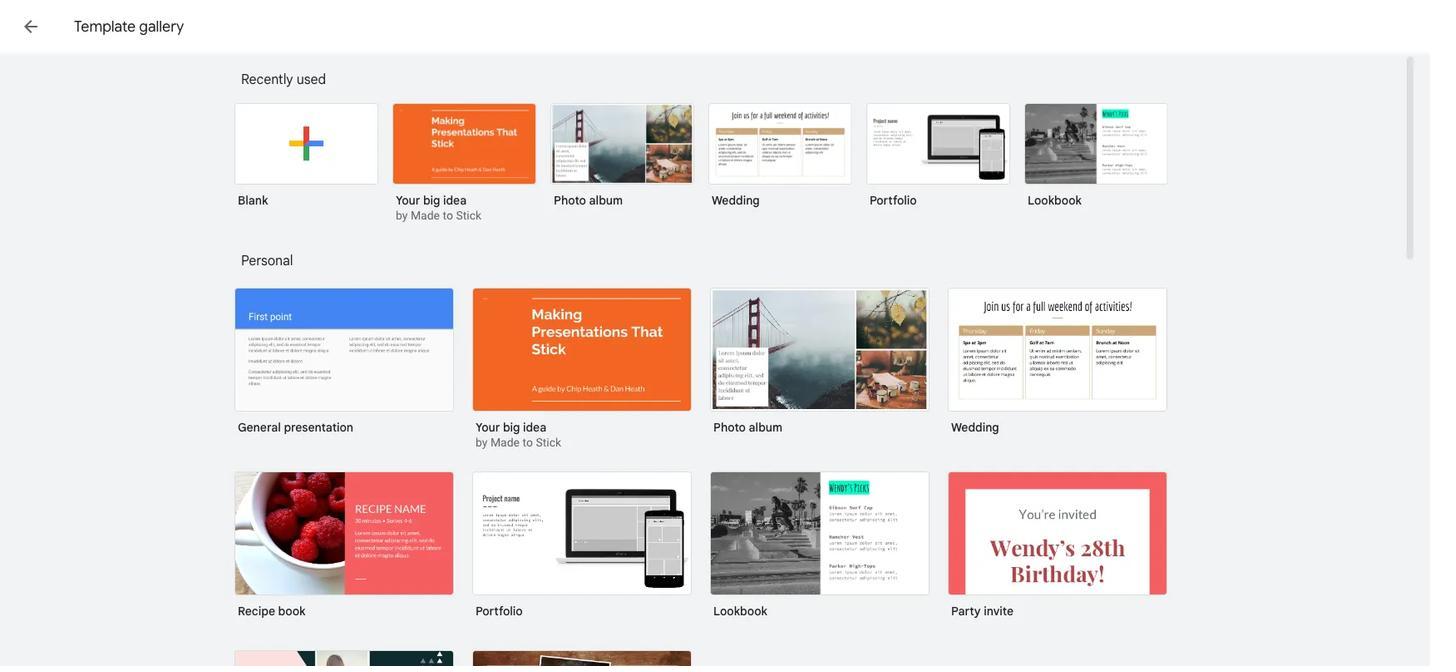 Task type: vqa. For each thing, say whether or not it's contained in the screenshot.
'Extensions'
no



Task type: describe. For each thing, give the bounding box(es) containing it.
invite
[[984, 604, 1014, 619]]

wedding option for recently used
[[709, 103, 853, 220]]

party
[[951, 604, 981, 619]]

stick for recently used
[[456, 209, 482, 222]]

your for recently used
[[396, 193, 420, 208]]

book
[[278, 604, 306, 619]]

wedding option for personal
[[948, 288, 1168, 447]]

by for recently used
[[396, 209, 408, 222]]

to for recently used
[[443, 209, 453, 222]]

wedding for personal
[[951, 420, 1000, 435]]

idea for personal
[[523, 420, 547, 435]]

recipe
[[238, 604, 275, 619]]

blank option
[[235, 103, 378, 220]]

your big idea option for personal
[[472, 288, 692, 452]]

photo album option for personal
[[710, 288, 930, 447]]

personal list box
[[235, 288, 1191, 666]]

choose template dialog dialog
[[0, 0, 1431, 666]]

made to stick link for personal
[[491, 436, 561, 449]]

photo for personal
[[714, 420, 746, 435]]

lookbook for top lookbook option
[[1028, 193, 1082, 208]]

recipe book option
[[235, 472, 454, 630]]

wedding for recently used
[[712, 193, 760, 208]]

portfolio for bottom portfolio option
[[476, 604, 523, 619]]

photo album for recently used
[[554, 193, 623, 208]]

album for recently used
[[589, 193, 623, 208]]

big for recently used
[[423, 193, 440, 208]]

0 vertical spatial portfolio option
[[867, 103, 1011, 220]]

your big idea by made to stick for recently used
[[396, 193, 482, 222]]

big for personal
[[503, 420, 520, 435]]

portfolio for topmost portfolio option
[[870, 193, 917, 208]]

slides link
[[53, 10, 140, 47]]

album for personal
[[749, 420, 783, 435]]

general
[[238, 420, 281, 435]]

blank
[[238, 193, 268, 208]]

to for personal
[[523, 436, 533, 449]]

1 vertical spatial lookbook option
[[710, 472, 930, 630]]

recently
[[241, 72, 293, 88]]

general presentation option
[[235, 288, 454, 447]]



Task type: locate. For each thing, give the bounding box(es) containing it.
idea inside recently used list box
[[443, 193, 467, 208]]

lookbook inside personal list box
[[714, 604, 768, 619]]

1 horizontal spatial option
[[472, 650, 692, 666]]

album inside personal list box
[[749, 420, 783, 435]]

1 vertical spatial album
[[749, 420, 783, 435]]

1 vertical spatial photo album option
[[710, 288, 930, 447]]

photo album
[[554, 193, 623, 208], [714, 420, 783, 435]]

template gallery
[[74, 17, 184, 36]]

1 horizontal spatial to
[[523, 436, 533, 449]]

0 horizontal spatial photo
[[554, 193, 586, 208]]

template
[[74, 17, 136, 36]]

photo album option
[[551, 103, 694, 220], [710, 288, 930, 447]]

1 vertical spatial wedding option
[[948, 288, 1168, 447]]

slides
[[93, 15, 140, 38]]

0 vertical spatial made to stick link
[[411, 209, 482, 222]]

idea for recently used
[[443, 193, 467, 208]]

1 horizontal spatial by
[[476, 436, 488, 449]]

1 horizontal spatial big
[[503, 420, 520, 435]]

big inside recently used list box
[[423, 193, 440, 208]]

1 vertical spatial by
[[476, 436, 488, 449]]

0 vertical spatial made
[[411, 209, 440, 222]]

1 horizontal spatial lookbook
[[1028, 193, 1082, 208]]

photo album for personal
[[714, 420, 783, 435]]

photo
[[554, 193, 586, 208], [714, 420, 746, 435]]

photo for recently used
[[554, 193, 586, 208]]

lookbook inside recently used list box
[[1028, 193, 1082, 208]]

stick inside recently used list box
[[456, 209, 482, 222]]

stick
[[456, 209, 482, 222], [536, 436, 561, 449]]

photo album inside personal list box
[[714, 420, 783, 435]]

recipe book
[[238, 604, 306, 619]]

made to stick link inside recently used list box
[[411, 209, 482, 222]]

0 vertical spatial your
[[396, 193, 420, 208]]

made inside personal list box
[[491, 436, 520, 449]]

0 horizontal spatial wedding
[[712, 193, 760, 208]]

recently used list box
[[235, 100, 1191, 245]]

1 vertical spatial idea
[[523, 420, 547, 435]]

lookbook option
[[1025, 103, 1169, 220], [710, 472, 930, 630]]

1 horizontal spatial wedding option
[[948, 288, 1168, 447]]

by inside recently used list box
[[396, 209, 408, 222]]

lookbook
[[1028, 193, 1082, 208], [714, 604, 768, 619]]

photo album option for recently used
[[551, 103, 694, 220]]

0 horizontal spatial made
[[411, 209, 440, 222]]

0 horizontal spatial portfolio option
[[472, 472, 692, 630]]

made to stick link
[[411, 209, 482, 222], [491, 436, 561, 449]]

0 horizontal spatial album
[[589, 193, 623, 208]]

wedding inside recently used list box
[[712, 193, 760, 208]]

0 horizontal spatial made to stick link
[[411, 209, 482, 222]]

photo album inside recently used list box
[[554, 193, 623, 208]]

0 vertical spatial big
[[423, 193, 440, 208]]

0 vertical spatial album
[[589, 193, 623, 208]]

1 vertical spatial lookbook
[[714, 604, 768, 619]]

0 vertical spatial portfolio
[[870, 193, 917, 208]]

big inside personal list box
[[503, 420, 520, 435]]

used
[[297, 72, 326, 88]]

party invite
[[951, 604, 1014, 619]]

your inside recently used list box
[[396, 193, 420, 208]]

wedding
[[712, 193, 760, 208], [951, 420, 1000, 435]]

0 horizontal spatial lookbook
[[714, 604, 768, 619]]

1 horizontal spatial album
[[749, 420, 783, 435]]

1 horizontal spatial lookbook option
[[1025, 103, 1169, 220]]

0 vertical spatial photo
[[554, 193, 586, 208]]

1 horizontal spatial portfolio
[[870, 193, 917, 208]]

wedding inside personal list box
[[951, 420, 1000, 435]]

1 vertical spatial made
[[491, 436, 520, 449]]

photo inside recently used list box
[[554, 193, 586, 208]]

1 horizontal spatial wedding
[[951, 420, 1000, 435]]

0 horizontal spatial photo album
[[554, 193, 623, 208]]

by
[[396, 209, 408, 222], [476, 436, 488, 449]]

made to stick link inside personal list box
[[491, 436, 561, 449]]

0 horizontal spatial to
[[443, 209, 453, 222]]

0 vertical spatial photo album
[[554, 193, 623, 208]]

1 horizontal spatial photo album
[[714, 420, 783, 435]]

stick for personal
[[536, 436, 561, 449]]

general presentation
[[238, 420, 354, 435]]

1 vertical spatial made to stick link
[[491, 436, 561, 449]]

1 horizontal spatial portfolio option
[[867, 103, 1011, 220]]

0 vertical spatial idea
[[443, 193, 467, 208]]

0 horizontal spatial portfolio
[[476, 604, 523, 619]]

1 vertical spatial photo album
[[714, 420, 783, 435]]

0 vertical spatial by
[[396, 209, 408, 222]]

0 horizontal spatial stick
[[456, 209, 482, 222]]

your big idea by made to stick
[[396, 193, 482, 222], [476, 420, 561, 449]]

presentation
[[284, 420, 354, 435]]

1 vertical spatial wedding
[[951, 420, 1000, 435]]

lookbook for bottommost lookbook option
[[714, 604, 768, 619]]

0 horizontal spatial wedding option
[[709, 103, 853, 220]]

1 vertical spatial your big idea option
[[472, 288, 692, 452]]

your big idea option
[[393, 103, 536, 225], [472, 288, 692, 452]]

your big idea by made to stick inside personal list box
[[476, 420, 561, 449]]

your
[[396, 193, 420, 208], [476, 420, 500, 435]]

1 vertical spatial portfolio
[[476, 604, 523, 619]]

your big idea by made to stick inside recently used list box
[[396, 193, 482, 222]]

1 horizontal spatial your
[[476, 420, 500, 435]]

1 vertical spatial photo
[[714, 420, 746, 435]]

your inside personal list box
[[476, 420, 500, 435]]

0 vertical spatial your big idea by made to stick
[[396, 193, 482, 222]]

by for personal
[[476, 436, 488, 449]]

1 vertical spatial your
[[476, 420, 500, 435]]

your big idea by made to stick for personal
[[476, 420, 561, 449]]

by inside personal list box
[[476, 436, 488, 449]]

0 vertical spatial lookbook
[[1028, 193, 1082, 208]]

1 vertical spatial to
[[523, 436, 533, 449]]

2 option from the left
[[472, 650, 692, 666]]

1 horizontal spatial idea
[[523, 420, 547, 435]]

0 horizontal spatial photo album option
[[551, 103, 694, 220]]

made for recently used
[[411, 209, 440, 222]]

to inside recently used list box
[[443, 209, 453, 222]]

to
[[443, 209, 453, 222], [523, 436, 533, 449]]

0 vertical spatial to
[[443, 209, 453, 222]]

album inside recently used list box
[[589, 193, 623, 208]]

recently used
[[241, 72, 326, 88]]

made
[[411, 209, 440, 222], [491, 436, 520, 449]]

made inside recently used list box
[[411, 209, 440, 222]]

1 horizontal spatial made to stick link
[[491, 436, 561, 449]]

1 horizontal spatial photo album option
[[710, 288, 930, 447]]

idea inside personal list box
[[523, 420, 547, 435]]

portfolio inside personal list box
[[476, 604, 523, 619]]

album
[[589, 193, 623, 208], [749, 420, 783, 435]]

gallery
[[139, 17, 184, 36]]

0 vertical spatial wedding
[[712, 193, 760, 208]]

1 vertical spatial stick
[[536, 436, 561, 449]]

0 horizontal spatial idea
[[443, 193, 467, 208]]

1 vertical spatial portfolio option
[[472, 472, 692, 630]]

wedding option
[[709, 103, 853, 220], [948, 288, 1168, 447]]

1 vertical spatial big
[[503, 420, 520, 435]]

big
[[423, 193, 440, 208], [503, 420, 520, 435]]

0 vertical spatial your big idea option
[[393, 103, 536, 225]]

idea
[[443, 193, 467, 208], [523, 420, 547, 435]]

stick inside personal list box
[[536, 436, 561, 449]]

1 horizontal spatial made
[[491, 436, 520, 449]]

photo inside personal list box
[[714, 420, 746, 435]]

portfolio option
[[867, 103, 1011, 220], [472, 472, 692, 630]]

0 horizontal spatial option
[[235, 650, 454, 666]]

wedding option inside recently used list box
[[709, 103, 853, 220]]

to inside personal list box
[[523, 436, 533, 449]]

0 horizontal spatial big
[[423, 193, 440, 208]]

1 vertical spatial your big idea by made to stick
[[476, 420, 561, 449]]

0 vertical spatial lookbook option
[[1025, 103, 1169, 220]]

0 horizontal spatial lookbook option
[[710, 472, 930, 630]]

0 vertical spatial photo album option
[[551, 103, 694, 220]]

option
[[235, 650, 454, 666], [472, 650, 692, 666]]

made to stick link for recently used
[[411, 209, 482, 222]]

0 vertical spatial stick
[[456, 209, 482, 222]]

1 option from the left
[[235, 650, 454, 666]]

0 horizontal spatial your
[[396, 193, 420, 208]]

1 horizontal spatial photo
[[714, 420, 746, 435]]

party invite option
[[948, 472, 1168, 666]]

0 vertical spatial wedding option
[[709, 103, 853, 220]]

personal
[[241, 253, 293, 269]]

0 horizontal spatial by
[[396, 209, 408, 222]]

your big idea option for recently used
[[393, 103, 536, 225]]

your for personal
[[476, 420, 500, 435]]

1 horizontal spatial stick
[[536, 436, 561, 449]]

portfolio
[[870, 193, 917, 208], [476, 604, 523, 619]]

made for personal
[[491, 436, 520, 449]]

portfolio inside recently used list box
[[870, 193, 917, 208]]



